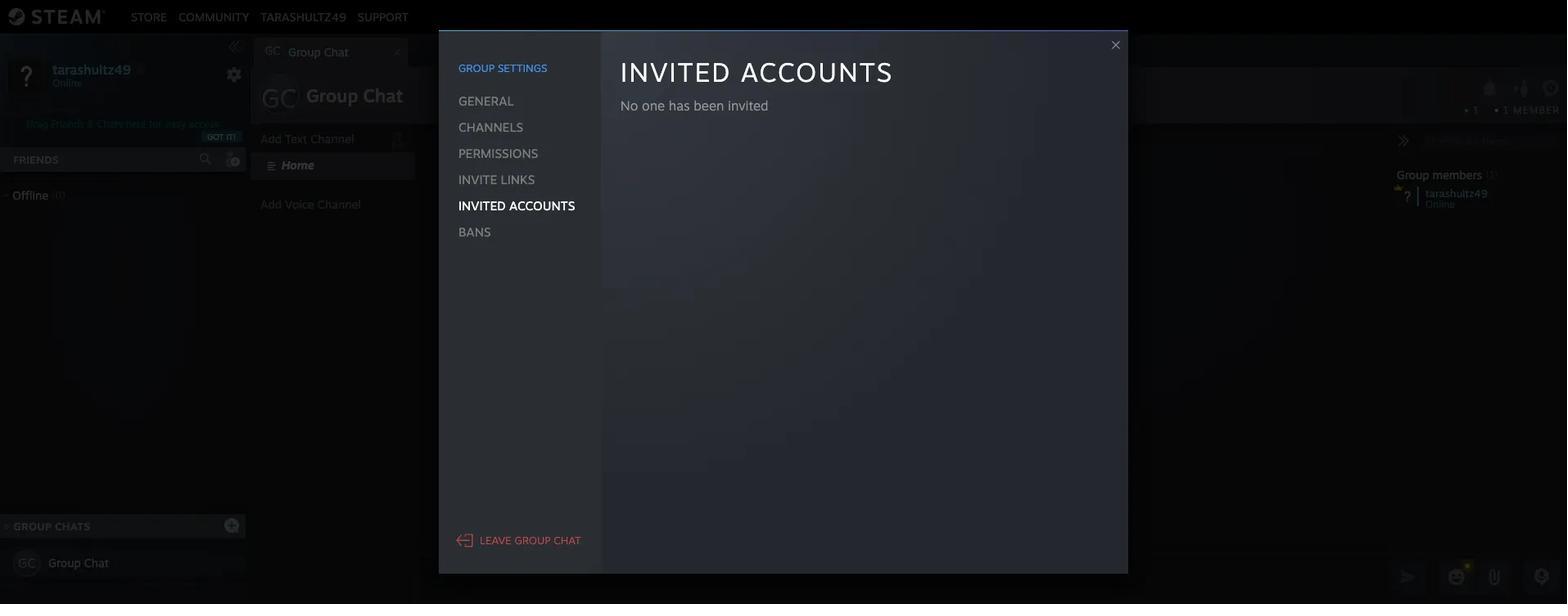Task type: describe. For each thing, give the bounding box(es) containing it.
manage notification settings image
[[1480, 79, 1501, 98]]

leave
[[480, 534, 512, 547]]

add voice channel
[[260, 197, 361, 211]]

0 horizontal spatial tarashultz49
[[52, 61, 131, 77]]

chat right the leave
[[554, 534, 581, 547]]

group members
[[1397, 168, 1483, 182]]

store link
[[125, 9, 173, 23]]

2 horizontal spatial tarashultz49
[[1426, 187, 1488, 200]]

close this tab image
[[389, 48, 405, 57]]

links
[[501, 172, 535, 187]]

drag friends & chats here for easy access
[[27, 118, 219, 130]]

been
[[694, 97, 724, 114]]

access
[[189, 118, 219, 130]]

1 vertical spatial accounts
[[509, 198, 575, 214]]

send special image
[[1485, 568, 1504, 587]]

november
[[669, 145, 709, 154]]

group chats
[[13, 520, 90, 533]]

invite a friend to this group chat image
[[1511, 78, 1532, 99]]

channels
[[459, 119, 523, 135]]

online
[[1426, 198, 1456, 210]]

voice
[[285, 197, 314, 211]]

has
[[669, 97, 690, 114]]

1 for 1 member
[[1504, 104, 1510, 116]]

drag
[[27, 118, 48, 130]]

one
[[642, 97, 665, 114]]

community link
[[173, 9, 255, 23]]

0 horizontal spatial group chat
[[48, 556, 109, 570]]

manage group chat settings image
[[1542, 79, 1563, 100]]

manage friends list settings image
[[226, 66, 242, 83]]

for
[[149, 118, 162, 130]]

add for add voice channel
[[260, 197, 282, 211]]

Filter by Name text field
[[1420, 131, 1561, 152]]

0 horizontal spatial chats
[[55, 520, 90, 533]]

1 vertical spatial friends
[[13, 153, 59, 166]]

1 vertical spatial invited accounts
[[459, 198, 575, 214]]

2 vertical spatial gc
[[18, 555, 36, 572]]

channel for add text channel
[[311, 132, 354, 146]]

collapse member list image
[[1397, 134, 1410, 147]]

unpin channel list image
[[387, 128, 408, 149]]

friday,
[[642, 145, 667, 154]]

submit image
[[1399, 566, 1420, 588]]

group inside gc group chat
[[288, 45, 321, 59]]

1 horizontal spatial invited
[[621, 56, 732, 88]]

1 horizontal spatial accounts
[[741, 56, 894, 88]]

gc group chat
[[265, 43, 349, 59]]

members
[[1433, 168, 1483, 182]]

group settings
[[459, 61, 547, 74]]



Task type: locate. For each thing, give the bounding box(es) containing it.
settings
[[498, 61, 547, 74]]

1 member
[[1504, 104, 1560, 116]]

chat inside gc group chat
[[324, 45, 349, 59]]

1 horizontal spatial 1
[[1504, 104, 1510, 116]]

0 vertical spatial invited accounts
[[621, 56, 894, 88]]

easy
[[165, 118, 186, 130]]

1 vertical spatial channel
[[318, 197, 361, 211]]

1
[[1474, 104, 1479, 116], [1504, 104, 1510, 116]]

tarashultz49 down members
[[1426, 187, 1488, 200]]

group chat up unpin channel list icon
[[306, 84, 403, 106]]

0 vertical spatial invited
[[621, 56, 732, 88]]

chats
[[97, 118, 123, 130], [55, 520, 90, 533]]

invited accounts
[[621, 56, 894, 88], [459, 198, 575, 214]]

add left text
[[260, 132, 282, 146]]

permissions
[[459, 146, 538, 161]]

gc down tarashultz49 "link"
[[265, 43, 281, 57]]

0 vertical spatial friends
[[51, 118, 84, 130]]

2 add from the top
[[260, 197, 282, 211]]

add
[[260, 132, 282, 146], [260, 197, 282, 211]]

0 horizontal spatial invited
[[459, 198, 506, 214]]

channel right text
[[311, 132, 354, 146]]

add for add text channel
[[260, 132, 282, 146]]

add a friend image
[[223, 150, 241, 168]]

invite links
[[459, 172, 535, 187]]

here
[[126, 118, 146, 130]]

0 vertical spatial channel
[[311, 132, 354, 146]]

add text channel
[[260, 132, 354, 146]]

2 1 from the left
[[1504, 104, 1510, 116]]

accounts up invited
[[741, 56, 894, 88]]

chats right '&'
[[97, 118, 123, 130]]

0 vertical spatial add
[[260, 132, 282, 146]]

search my friends list image
[[198, 152, 213, 166]]

group chat
[[306, 84, 403, 106], [48, 556, 109, 570]]

0 vertical spatial tarashultz49
[[261, 9, 346, 23]]

0 vertical spatial accounts
[[741, 56, 894, 88]]

group
[[288, 45, 321, 59], [459, 61, 495, 74], [306, 84, 358, 106], [1397, 168, 1430, 182], [13, 520, 52, 533], [515, 534, 551, 547], [48, 556, 81, 570]]

chat
[[324, 45, 349, 59], [363, 84, 403, 106], [554, 534, 581, 547], [84, 556, 109, 570]]

1 vertical spatial gc
[[261, 82, 297, 115]]

group chat down group chats
[[48, 556, 109, 570]]

0 vertical spatial gc
[[265, 43, 281, 57]]

1 up filter by name text field
[[1474, 104, 1479, 116]]

store
[[131, 9, 167, 23]]

tarashultz49 up gc group chat
[[261, 9, 346, 23]]

accounts down the links
[[509, 198, 575, 214]]

bans
[[459, 224, 491, 240]]

1 1 from the left
[[1474, 104, 1479, 116]]

chats right collapse chats list image
[[55, 520, 90, 533]]

friends
[[51, 118, 84, 130], [13, 153, 59, 166]]

1 for 1
[[1474, 104, 1479, 116]]

1 vertical spatial group chat
[[48, 556, 109, 570]]

add left voice
[[260, 197, 282, 211]]

member
[[1514, 104, 1560, 116]]

friends left '&'
[[51, 118, 84, 130]]

no one has been invited
[[621, 97, 769, 114]]

2023
[[725, 145, 746, 154]]

tarashultz49 link
[[255, 9, 352, 23]]

gc up text
[[261, 82, 297, 115]]

2 vertical spatial tarashultz49
[[1426, 187, 1488, 200]]

0 vertical spatial group chat
[[306, 84, 403, 106]]

1 horizontal spatial invited accounts
[[621, 56, 894, 88]]

gc
[[265, 43, 281, 57], [261, 82, 297, 115], [18, 555, 36, 572]]

accounts
[[741, 56, 894, 88], [509, 198, 575, 214]]

invited up has
[[621, 56, 732, 88]]

create a group chat image
[[224, 517, 240, 534]]

no
[[621, 97, 638, 114]]

0 horizontal spatial 1
[[1474, 104, 1479, 116]]

1 vertical spatial tarashultz49
[[52, 61, 131, 77]]

0 horizontal spatial invited accounts
[[459, 198, 575, 214]]

friday, november 17, 2023
[[642, 145, 746, 154]]

support link
[[352, 9, 415, 23]]

home
[[282, 158, 314, 172]]

friends down drag
[[13, 153, 59, 166]]

tarashultz49
[[261, 9, 346, 23], [52, 61, 131, 77], [1426, 187, 1488, 200]]

general
[[459, 93, 514, 109]]

channel right voice
[[318, 197, 361, 211]]

1 add from the top
[[260, 132, 282, 146]]

0 horizontal spatial accounts
[[509, 198, 575, 214]]

chat down close this tab icon
[[363, 84, 403, 106]]

offline
[[12, 188, 48, 202]]

invited accounts down the links
[[459, 198, 575, 214]]

1 horizontal spatial group chat
[[306, 84, 403, 106]]

tarashultz49 up '&'
[[52, 61, 131, 77]]

tarashultz49 online
[[1426, 187, 1488, 210]]

None text field
[[419, 557, 1387, 598]]

community
[[179, 9, 249, 23]]

0 vertical spatial chats
[[97, 118, 123, 130]]

gc inside gc group chat
[[265, 43, 281, 57]]

1 vertical spatial invited
[[459, 198, 506, 214]]

1 left member
[[1504, 104, 1510, 116]]

invited accounts up invited
[[621, 56, 894, 88]]

invited
[[728, 97, 769, 114]]

chat down tarashultz49 "link"
[[324, 45, 349, 59]]

1 vertical spatial chats
[[55, 520, 90, 533]]

leave group chat
[[480, 534, 581, 547]]

invited
[[621, 56, 732, 88], [459, 198, 506, 214]]

1 horizontal spatial chats
[[97, 118, 123, 130]]

1 horizontal spatial tarashultz49
[[261, 9, 346, 23]]

collapse chats list image
[[0, 523, 19, 530]]

1 vertical spatial add
[[260, 197, 282, 211]]

text
[[285, 132, 307, 146]]

invited down invite
[[459, 198, 506, 214]]

channel for add voice channel
[[318, 197, 361, 211]]

channel
[[311, 132, 354, 146], [318, 197, 361, 211]]

invite
[[459, 172, 497, 187]]

17,
[[711, 145, 723, 154]]

gc down collapse chats list image
[[18, 555, 36, 572]]

&
[[87, 118, 94, 130]]

support
[[358, 9, 409, 23]]

chat down group chats
[[84, 556, 109, 570]]



Task type: vqa. For each thing, say whether or not it's contained in the screenshot.
Most Recent at right
no



